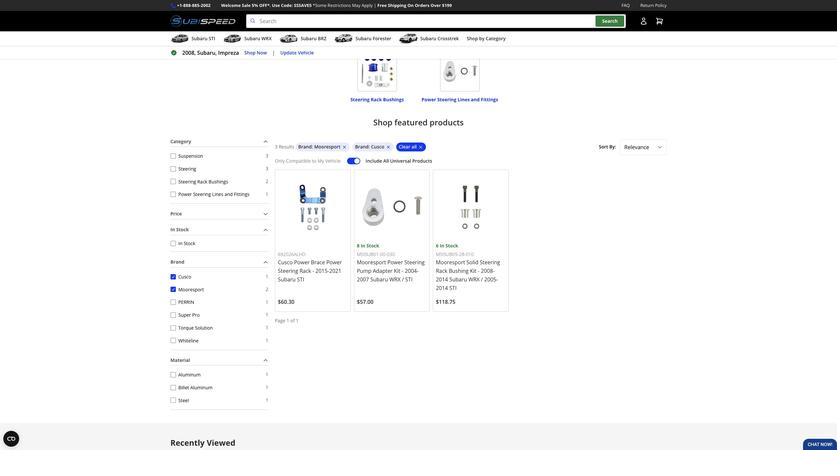Task type: locate. For each thing, give the bounding box(es) containing it.
return
[[640, 2, 654, 8]]

to
[[312, 158, 316, 164]]

kit for bushing
[[470, 267, 477, 275]]

price
[[170, 211, 182, 217]]

*some restrictions may apply | free shipping on orders over $199
[[313, 2, 452, 8]]

kit right adapter
[[394, 267, 400, 275]]

0 horizontal spatial :
[[312, 144, 313, 150]]

0 horizontal spatial vehicle
[[298, 49, 314, 56]]

0 vertical spatial vehicle
[[298, 49, 314, 56]]

0 vertical spatial and
[[471, 96, 480, 103]]

brand inside dropdown button
[[170, 259, 184, 265]]

bushings up price dropdown button at the left top of the page
[[209, 178, 228, 185]]

1 horizontal spatial lines
[[458, 96, 470, 103]]

sti inside 692026alhd cusco power brace power steering rack - 2015-2021 subaru sti
[[297, 276, 304, 283]]

wrx inside 6 in stock msisub05-28-010 mooresport solid steering rack bushing kit - 2008- 2014 subaru wrx / 2005- 2014 sti
[[468, 276, 480, 283]]

- inside 8 in stock msisub01-00-030 mooresport power steering pump adapter kit - 2004- 2007 subaru wrx / sti
[[402, 267, 403, 275]]

in up in stock button at the left bottom
[[170, 226, 175, 233]]

1 for cusco
[[266, 273, 268, 280]]

0 horizontal spatial /
[[402, 276, 404, 283]]

shop down steering rack bushings link
[[373, 117, 393, 128]]

brand : cusco
[[355, 144, 384, 150]]

1 horizontal spatial cusco
[[278, 259, 293, 266]]

1 for super pro
[[266, 312, 268, 318]]

wrx inside 8 in stock msisub01-00-030 mooresport power steering pump adapter kit - 2004- 2007 subaru wrx / sti
[[389, 276, 401, 283]]

1 2 from the top
[[266, 178, 268, 184]]

subaru inside 692026alhd cusco power brace power steering rack - 2015-2021 subaru sti
[[278, 276, 296, 283]]

wrx inside dropdown button
[[261, 35, 272, 42]]

now
[[257, 49, 267, 56]]

policy
[[655, 2, 667, 8]]

in inside 6 in stock msisub05-28-010 mooresport solid steering rack bushing kit - 2008- 2014 subaru wrx / 2005- 2014 sti
[[440, 243, 444, 249]]

1 vertical spatial and
[[225, 191, 233, 197]]

and down power steering lines and fittings image
[[471, 96, 480, 103]]

power
[[422, 96, 436, 103], [178, 191, 192, 197], [294, 259, 310, 266], [326, 259, 342, 266], [388, 259, 403, 266]]

Cusco button
[[170, 274, 176, 279]]

2 : from the left
[[369, 144, 370, 150]]

1 - from the left
[[312, 267, 314, 275]]

stock down "price"
[[176, 226, 189, 233]]

0 vertical spatial 2014
[[436, 276, 448, 283]]

price button
[[170, 209, 268, 219]]

brand for brand : mooresport
[[298, 144, 312, 150]]

/ inside 8 in stock msisub01-00-030 mooresport power steering pump adapter kit - 2004- 2007 subaru wrx / sti
[[402, 276, 404, 283]]

stock inside "dropdown button"
[[176, 226, 189, 233]]

power steering lines and fittings up 'products'
[[422, 96, 498, 103]]

- left 2008-
[[478, 267, 480, 275]]

brand : mooresport
[[298, 144, 341, 150]]

in right 8
[[361, 243, 365, 249]]

$57.00
[[357, 298, 374, 306]]

2 / from the left
[[481, 276, 483, 283]]

shop inside shop now link
[[244, 49, 256, 56]]

subaru up $60.30
[[278, 276, 296, 283]]

1 vertical spatial fittings
[[234, 191, 250, 197]]

kit inside 6 in stock msisub05-28-010 mooresport solid steering rack bushing kit - 2008- 2014 subaru wrx / 2005- 2014 sti
[[470, 267, 477, 275]]

0 horizontal spatial -
[[312, 267, 314, 275]]

msisub05-
[[436, 251, 459, 257]]

1 horizontal spatial |
[[374, 2, 376, 8]]

kit inside 8 in stock msisub01-00-030 mooresport power steering pump adapter kit - 2004- 2007 subaru wrx / sti
[[394, 267, 400, 275]]

885-
[[192, 2, 201, 8]]

1 horizontal spatial wrx
[[389, 276, 401, 283]]

a subaru wrx thumbnail image image
[[223, 34, 242, 44]]

wrx down adapter
[[389, 276, 401, 283]]

$118.75
[[436, 298, 456, 306]]

brand up include
[[355, 144, 369, 150]]

subaru forester
[[356, 35, 391, 42]]

Aluminum button
[[170, 372, 176, 377]]

Suspension button
[[170, 153, 176, 159]]

only compatible to my vehicle
[[275, 158, 341, 164]]

rack down brace
[[300, 267, 311, 275]]

Steel button
[[170, 398, 176, 403]]

suspension
[[178, 153, 203, 159]]

1 kit from the left
[[394, 267, 400, 275]]

restrictions
[[328, 2, 351, 8]]

1 / from the left
[[402, 276, 404, 283]]

3
[[275, 144, 278, 150], [266, 153, 268, 159], [266, 165, 268, 172]]

in inside "dropdown button"
[[170, 226, 175, 233]]

| right now
[[272, 49, 275, 56]]

: for mooresport
[[312, 144, 313, 150]]

subaru inside 6 in stock msisub05-28-010 mooresport solid steering rack bushing kit - 2008- 2014 subaru wrx / 2005- 2014 sti
[[449, 276, 467, 283]]

lines down power steering lines and fittings image
[[458, 96, 470, 103]]

mooresport down msisub05-
[[436, 259, 465, 266]]

1 horizontal spatial by
[[479, 35, 485, 42]]

sti
[[209, 35, 215, 42], [297, 276, 304, 283], [405, 276, 413, 283], [449, 285, 457, 292]]

0 vertical spatial aluminum
[[178, 372, 201, 378]]

brand
[[298, 144, 312, 150], [355, 144, 369, 150], [170, 259, 184, 265]]

may
[[352, 2, 361, 8]]

2 2014 from the top
[[436, 285, 448, 292]]

recently
[[170, 437, 205, 448]]

2
[[266, 178, 268, 184], [266, 286, 268, 292]]

subaru down adapter
[[370, 276, 388, 283]]

0 vertical spatial lines
[[458, 96, 470, 103]]

1 horizontal spatial brand
[[298, 144, 312, 150]]

vehicle right my
[[325, 158, 341, 164]]

wrx
[[261, 35, 272, 42], [389, 276, 401, 283], [468, 276, 480, 283]]

brand up 'cusco' button
[[170, 259, 184, 265]]

steering rack bushings
[[350, 96, 404, 103], [178, 178, 228, 185]]

: up include
[[369, 144, 370, 150]]

0 horizontal spatial fittings
[[234, 191, 250, 197]]

stock up msisub01-
[[367, 243, 379, 249]]

1 vertical spatial 2014
[[436, 285, 448, 292]]

PERRIN button
[[170, 300, 176, 305]]

: up to
[[312, 144, 313, 150]]

lines up price dropdown button at the left top of the page
[[212, 191, 223, 197]]

power up 'shop featured products'
[[422, 96, 436, 103]]

0 horizontal spatial and
[[225, 191, 233, 197]]

billet
[[178, 384, 189, 391]]

sti inside 8 in stock msisub01-00-030 mooresport power steering pump adapter kit - 2004- 2007 subaru wrx / sti
[[405, 276, 413, 283]]

0 vertical spatial steering rack bushings
[[350, 96, 404, 103]]

2 kit from the left
[[470, 267, 477, 275]]

mooresport down msisub01-
[[357, 259, 386, 266]]

open widget image
[[3, 431, 19, 447]]

solid
[[467, 259, 479, 266]]

in right 6
[[440, 243, 444, 249]]

fittings
[[481, 96, 498, 103], [234, 191, 250, 197]]

steering rack bushings down steering rack bushings image
[[350, 96, 404, 103]]

mooresport
[[314, 144, 341, 150], [357, 259, 386, 266], [436, 259, 465, 266], [178, 286, 204, 293]]

shop left now
[[244, 49, 256, 56]]

rack left bushing
[[436, 267, 447, 275]]

1 vertical spatial steering rack bushings
[[178, 178, 228, 185]]

and inside 'link'
[[471, 96, 480, 103]]

category
[[454, 32, 488, 43], [486, 35, 506, 42]]

steering rack bushings down suspension
[[178, 178, 228, 185]]

aluminum up "billet"
[[178, 372, 201, 378]]

shop steering upgrades by category
[[349, 32, 488, 43]]

shop right "crosstrek"
[[467, 35, 478, 42]]

solution
[[195, 325, 213, 331]]

steering rack bushings image image
[[357, 52, 397, 91]]

1 horizontal spatial -
[[402, 267, 403, 275]]

shop by category
[[467, 35, 506, 42]]

cusco right 'cusco' button
[[178, 273, 191, 280]]

material
[[170, 357, 190, 363]]

sti down 692026alhd
[[297, 276, 304, 283]]

0 vertical spatial fittings
[[481, 96, 498, 103]]

bushings up featured
[[383, 96, 404, 103]]

1 vertical spatial 2
[[266, 286, 268, 292]]

subaru down bushing
[[449, 276, 467, 283]]

material button
[[170, 355, 268, 365]]

2 horizontal spatial wrx
[[468, 276, 480, 283]]

- left "2004-"
[[402, 267, 403, 275]]

billet aluminum
[[178, 384, 213, 391]]

0 horizontal spatial wrx
[[261, 35, 272, 42]]

0 vertical spatial cusco
[[371, 144, 384, 150]]

clear all
[[399, 144, 417, 150]]

cusco down 692026alhd
[[278, 259, 293, 266]]

1 horizontal spatial bushings
[[383, 96, 404, 103]]

rack inside 6 in stock msisub05-28-010 mooresport solid steering rack bushing kit - 2008- 2014 subaru wrx / 2005- 2014 sti
[[436, 267, 447, 275]]

vehicle down subaru brz dropdown button
[[298, 49, 314, 56]]

3 for steering
[[266, 165, 268, 172]]

1 horizontal spatial kit
[[470, 267, 477, 275]]

0 horizontal spatial lines
[[212, 191, 223, 197]]

sti down "2004-"
[[405, 276, 413, 283]]

subaru wrx
[[244, 35, 272, 42]]

torque
[[178, 325, 194, 331]]

0 vertical spatial bushings
[[383, 96, 404, 103]]

power steering lines and fittings image image
[[440, 52, 480, 91]]

0 horizontal spatial kit
[[394, 267, 400, 275]]

2 2 from the top
[[266, 286, 268, 292]]

- inside 6 in stock msisub05-28-010 mooresport solid steering rack bushing kit - 2008- 2014 subaru wrx / 2005- 2014 sti
[[478, 267, 480, 275]]

universal
[[390, 158, 411, 164]]

1 for whiteline
[[266, 337, 268, 343]]

0 horizontal spatial brand
[[170, 259, 184, 265]]

and
[[471, 96, 480, 103], [225, 191, 233, 197]]

shop
[[349, 32, 368, 43], [467, 35, 478, 42], [244, 49, 256, 56], [373, 117, 393, 128]]

wrx left 2005-
[[468, 276, 480, 283]]

|
[[374, 2, 376, 8], [272, 49, 275, 56]]

3 - from the left
[[478, 267, 480, 275]]

power down the "030"
[[388, 259, 403, 266]]

read more
[[407, 7, 431, 13]]

subaru left brz
[[301, 35, 317, 42]]

subaru up "subaru,"
[[192, 35, 208, 42]]

shop now link
[[244, 49, 267, 57]]

fittings inside 'link'
[[481, 96, 498, 103]]

2 vertical spatial 3
[[266, 165, 268, 172]]

1 for steel
[[266, 397, 268, 403]]

whiteline
[[178, 337, 199, 344]]

brand for brand : cusco
[[355, 144, 369, 150]]

brz
[[318, 35, 327, 42]]

1 vertical spatial power steering lines and fittings
[[178, 191, 250, 197]]

:
[[312, 144, 313, 150], [369, 144, 370, 150]]

in
[[170, 226, 175, 233], [178, 240, 182, 246], [361, 243, 365, 249], [440, 243, 444, 249]]

off*.
[[259, 2, 271, 8]]

sti up 2008, subaru, impreza
[[209, 35, 215, 42]]

by inside shop by category dropdown button
[[479, 35, 485, 42]]

0 horizontal spatial bushings
[[209, 178, 228, 185]]

mooresport inside 8 in stock msisub01-00-030 mooresport power steering pump adapter kit - 2004- 2007 subaru wrx / sti
[[357, 259, 386, 266]]

cusco power brace power steering rack - 2015-2021 subaru sti image
[[278, 173, 348, 242]]

1 vertical spatial |
[[272, 49, 275, 56]]

Power Steering Lines and Fittings button
[[170, 192, 176, 197]]

update vehicle button
[[280, 49, 314, 57]]

1 vertical spatial cusco
[[278, 259, 293, 266]]

Billet Aluminum button
[[170, 385, 176, 390]]

brand up only compatible to my vehicle
[[298, 144, 312, 150]]

1 horizontal spatial fittings
[[481, 96, 498, 103]]

1 vertical spatial lines
[[212, 191, 223, 197]]

1 horizontal spatial vehicle
[[325, 158, 341, 164]]

1 horizontal spatial and
[[471, 96, 480, 103]]

rack down suspension
[[197, 178, 207, 185]]

and up price dropdown button at the left top of the page
[[225, 191, 233, 197]]

all
[[383, 158, 389, 164]]

shop for shop steering upgrades by category
[[349, 32, 368, 43]]

faq link
[[622, 2, 630, 9]]

2 horizontal spatial -
[[478, 267, 480, 275]]

aluminum right "billet"
[[190, 384, 213, 391]]

a subaru crosstrek thumbnail image image
[[399, 34, 418, 44]]

2008, subaru, impreza
[[182, 49, 239, 56]]

1 horizontal spatial :
[[369, 144, 370, 150]]

kit down 'solid'
[[470, 267, 477, 275]]

wrx up now
[[261, 35, 272, 42]]

page
[[275, 318, 285, 324]]

0 vertical spatial in stock
[[170, 226, 189, 233]]

2 vertical spatial cusco
[[178, 273, 191, 280]]

1 vertical spatial bushings
[[209, 178, 228, 185]]

cusco up include
[[371, 144, 384, 150]]

in stock inside "dropdown button"
[[170, 226, 189, 233]]

1 vertical spatial vehicle
[[325, 158, 341, 164]]

1 vertical spatial 3
[[266, 153, 268, 159]]

steering
[[370, 32, 402, 43], [350, 96, 370, 103], [437, 96, 457, 103], [178, 166, 196, 172], [178, 178, 196, 185], [193, 191, 211, 197], [404, 259, 425, 266], [480, 259, 500, 266], [278, 267, 298, 275]]

1 horizontal spatial /
[[481, 276, 483, 283]]

5%
[[252, 2, 258, 8]]

692026alhd cusco power brace power steering rack - 2015-2021 subaru sti
[[278, 251, 342, 283]]

subaru sti
[[192, 35, 215, 42]]

| left free
[[374, 2, 376, 8]]

sti inside dropdown button
[[209, 35, 215, 42]]

power steering lines and fittings up price dropdown button at the left top of the page
[[178, 191, 250, 197]]

by
[[443, 32, 452, 43], [479, 35, 485, 42]]

1 vertical spatial aluminum
[[190, 384, 213, 391]]

1 2014 from the top
[[436, 276, 448, 283]]

In Stock button
[[170, 241, 176, 246]]

2 - from the left
[[402, 267, 403, 275]]

- left 2015-
[[312, 267, 314, 275]]

shop inside shop by category dropdown button
[[467, 35, 478, 42]]

1 for aluminum
[[266, 371, 268, 378]]

sti up $118.75
[[449, 285, 457, 292]]

3 for suspension
[[266, 153, 268, 159]]

0 vertical spatial |
[[374, 2, 376, 8]]

in stock right in stock button at the left bottom
[[178, 240, 195, 246]]

subaru,
[[197, 49, 217, 56]]

rack
[[371, 96, 382, 103], [197, 178, 207, 185], [300, 267, 311, 275], [436, 267, 447, 275]]

shop left forester
[[349, 32, 368, 43]]

bushings
[[383, 96, 404, 103], [209, 178, 228, 185]]

in stock up in stock button at the left bottom
[[170, 226, 189, 233]]

2 horizontal spatial brand
[[355, 144, 369, 150]]

super pro
[[178, 312, 200, 318]]

1 horizontal spatial power steering lines and fittings
[[422, 96, 498, 103]]

stock up msisub05-
[[446, 243, 458, 249]]

1 : from the left
[[312, 144, 313, 150]]

0 vertical spatial 2
[[266, 178, 268, 184]]

/ inside 6 in stock msisub05-28-010 mooresport solid steering rack bushing kit - 2008- 2014 subaru wrx / 2005- 2014 sti
[[481, 276, 483, 283]]

viewed
[[207, 437, 235, 448]]

search input field
[[246, 14, 626, 28]]



Task type: vqa. For each thing, say whether or not it's contained in the screenshot.
"More"
yes



Task type: describe. For each thing, give the bounding box(es) containing it.
Super Pro button
[[170, 312, 176, 318]]

shop now
[[244, 49, 267, 56]]

forester
[[373, 35, 391, 42]]

more
[[419, 7, 431, 13]]

pro
[[192, 312, 200, 318]]

steering inside 8 in stock msisub01-00-030 mooresport power steering pump adapter kit - 2004- 2007 subaru wrx / sti
[[404, 259, 425, 266]]

2008-
[[481, 267, 495, 275]]

bushing
[[449, 267, 469, 275]]

28-
[[459, 251, 466, 257]]

results
[[279, 144, 294, 150]]

2 horizontal spatial cusco
[[371, 144, 384, 150]]

over
[[431, 2, 441, 8]]

products
[[412, 158, 432, 164]]

2015-
[[316, 267, 329, 275]]

1 for torque solution
[[266, 324, 268, 331]]

wrx for mooresport power steering pump adapter kit - 2004- 2007 subaru wrx / sti
[[389, 276, 401, 283]]

shop featured products
[[373, 117, 464, 128]]

subaru inside dropdown button
[[192, 35, 208, 42]]

3 results
[[275, 144, 294, 150]]

rack down steering rack bushings image
[[371, 96, 382, 103]]

010
[[466, 251, 474, 257]]

sale
[[242, 2, 251, 8]]

subaru crosstrek button
[[399, 33, 459, 46]]

subaru brz button
[[280, 33, 327, 46]]

update vehicle
[[280, 49, 314, 56]]

power down 692026alhd
[[294, 259, 310, 266]]

category button
[[170, 136, 268, 147]]

sort by:
[[599, 144, 616, 150]]

category inside dropdown button
[[486, 35, 506, 42]]

in inside 8 in stock msisub01-00-030 mooresport power steering pump adapter kit - 2004- 2007 subaru wrx / sti
[[361, 243, 365, 249]]

Torque Solution button
[[170, 325, 176, 330]]

*some
[[313, 2, 327, 8]]

mooresport up perrin
[[178, 286, 204, 293]]

2 for steering rack bushings
[[266, 178, 268, 184]]

adapter
[[373, 267, 393, 275]]

free
[[377, 2, 387, 8]]

power inside 'link'
[[422, 96, 436, 103]]

vehicle inside button
[[298, 49, 314, 56]]

impreza
[[218, 49, 239, 56]]

steering inside 6 in stock msisub05-28-010 mooresport solid steering rack bushing kit - 2008- 2014 subaru wrx / 2005- 2014 sti
[[480, 259, 500, 266]]

8
[[357, 243, 360, 249]]

read
[[407, 7, 418, 13]]

mooresport up my
[[314, 144, 341, 150]]

include all universal products
[[366, 158, 432, 164]]

stock right in stock button at the left bottom
[[184, 240, 195, 246]]

Steering button
[[170, 166, 176, 171]]

8 in stock msisub01-00-030 mooresport power steering pump adapter kit - 2004- 2007 subaru wrx / sti
[[357, 243, 425, 283]]

torque solution
[[178, 325, 213, 331]]

subaru sti button
[[170, 33, 215, 46]]

power inside 8 in stock msisub01-00-030 mooresport power steering pump adapter kit - 2004- 2007 subaru wrx / sti
[[388, 259, 403, 266]]

button image
[[640, 17, 648, 25]]

return policy
[[640, 2, 667, 8]]

in right in stock button at the left bottom
[[178, 240, 182, 246]]

crosstrek
[[438, 35, 459, 42]]

super
[[178, 312, 191, 318]]

1 for power steering lines and fittings
[[266, 191, 268, 197]]

steering inside 692026alhd cusco power brace power steering rack - 2015-2021 subaru sti
[[278, 267, 298, 275]]

cusco inside 692026alhd cusco power brace power steering rack - 2015-2021 subaru sti
[[278, 259, 293, 266]]

in stock button
[[170, 225, 268, 235]]

select... image
[[657, 144, 662, 150]]

subaru up shop now
[[244, 35, 260, 42]]

mooresport power steering pump adapter kit - 2004-2007 subaru wrx / sti image
[[357, 173, 427, 242]]

0 horizontal spatial by
[[443, 32, 452, 43]]

+1-
[[177, 2, 183, 8]]

1 for perrin
[[266, 299, 268, 305]]

mooresport solid steering rack bushing kit - 2008-2014 subaru wrx / 2005-2014 sti image
[[436, 173, 506, 242]]

shop by category button
[[467, 33, 506, 46]]

steering rack bushings link
[[350, 93, 404, 103]]

upgrades
[[404, 32, 441, 43]]

mooresport inside 6 in stock msisub05-28-010 mooresport solid steering rack bushing kit - 2008- 2014 subaru wrx / 2005- 2014 sti
[[436, 259, 465, 266]]

a subaru sti thumbnail image image
[[170, 34, 189, 44]]

692026alhd
[[278, 251, 306, 257]]

0 horizontal spatial |
[[272, 49, 275, 56]]

2008,
[[182, 49, 196, 56]]

1 horizontal spatial steering rack bushings
[[350, 96, 404, 103]]

lines inside 'link'
[[458, 96, 470, 103]]

+1-888-885-2002 link
[[177, 2, 211, 9]]

subispeed logo image
[[170, 14, 236, 28]]

- for rack
[[478, 267, 480, 275]]

wrx for mooresport solid steering rack bushing kit - 2008- 2014 subaru wrx / 2005- 2014 sti
[[468, 276, 480, 283]]

by:
[[609, 144, 616, 150]]

Mooresport button
[[170, 287, 176, 292]]

2004-
[[405, 267, 419, 275]]

2 for mooresport
[[266, 286, 268, 292]]

all
[[412, 144, 417, 150]]

shop for shop featured products
[[373, 117, 393, 128]]

msisub01-
[[357, 251, 380, 257]]

/ for sti
[[402, 276, 404, 283]]

- for pump
[[402, 267, 403, 275]]

subaru inside 8 in stock msisub01-00-030 mooresport power steering pump adapter kit - 2004- 2007 subaru wrx / sti
[[370, 276, 388, 283]]

a subaru forester thumbnail image image
[[334, 34, 353, 44]]

Steering Rack Bushings button
[[170, 179, 176, 184]]

1 for billet aluminum
[[266, 384, 268, 390]]

power up 2021
[[326, 259, 342, 266]]

of
[[290, 318, 295, 324]]

00-
[[380, 251, 387, 257]]

0 horizontal spatial power steering lines and fittings
[[178, 191, 250, 197]]

update
[[280, 49, 297, 56]]

sort
[[599, 144, 608, 150]]

kit for adapter
[[394, 267, 400, 275]]

my
[[318, 158, 324, 164]]

a subaru brz thumbnail image image
[[280, 34, 298, 44]]

subaru wrx button
[[223, 33, 272, 46]]

subaru crosstrek
[[420, 35, 459, 42]]

return policy link
[[640, 2, 667, 9]]

- inside 692026alhd cusco power brace power steering rack - 2015-2021 subaru sti
[[312, 267, 314, 275]]

$60.30
[[278, 298, 294, 306]]

0 vertical spatial 3
[[275, 144, 278, 150]]

shop for shop now
[[244, 49, 256, 56]]

$199
[[442, 2, 452, 8]]

1 vertical spatial in stock
[[178, 240, 195, 246]]

0 horizontal spatial steering rack bushings
[[178, 178, 228, 185]]

shipping
[[388, 2, 406, 8]]

page 1 of 1
[[275, 318, 299, 324]]

subaru down "search input" field
[[420, 35, 436, 42]]

stock inside 8 in stock msisub01-00-030 mooresport power steering pump adapter kit - 2004- 2007 subaru wrx / sti
[[367, 243, 379, 249]]

stock inside 6 in stock msisub05-28-010 mooresport solid steering rack bushing kit - 2008- 2014 subaru wrx / 2005- 2014 sti
[[446, 243, 458, 249]]

: for cusco
[[369, 144, 370, 150]]

pump
[[357, 267, 371, 275]]

sti inside 6 in stock msisub05-28-010 mooresport solid steering rack bushing kit - 2008- 2014 subaru wrx / 2005- 2014 sti
[[449, 285, 457, 292]]

welcome
[[221, 2, 241, 8]]

030
[[387, 251, 395, 257]]

brand for brand
[[170, 259, 184, 265]]

brand button
[[170, 257, 268, 267]]

2021
[[329, 267, 341, 275]]

code:
[[281, 2, 293, 8]]

compatible
[[286, 158, 311, 164]]

888-
[[183, 2, 192, 8]]

Whiteline button
[[170, 338, 176, 343]]

steering inside 'link'
[[437, 96, 457, 103]]

rack inside 692026alhd cusco power brace power steering rack - 2015-2021 subaru sti
[[300, 267, 311, 275]]

orders
[[415, 2, 430, 8]]

power right power steering lines and fittings button
[[178, 191, 192, 197]]

0 horizontal spatial cusco
[[178, 273, 191, 280]]

on
[[407, 2, 414, 8]]

faq
[[622, 2, 630, 8]]

only
[[275, 158, 285, 164]]

2002
[[201, 2, 211, 8]]

power steering lines and fittings link
[[422, 93, 498, 103]]

sssave5
[[294, 2, 312, 8]]

/ for 2005-
[[481, 276, 483, 283]]

recently viewed
[[170, 437, 235, 448]]

brace
[[311, 259, 325, 266]]

0 vertical spatial power steering lines and fittings
[[422, 96, 498, 103]]

search button
[[596, 16, 624, 27]]

Select... button
[[620, 139, 667, 155]]

shop for shop by category
[[467, 35, 478, 42]]

6 in stock msisub05-28-010 mooresport solid steering rack bushing kit - 2008- 2014 subaru wrx / 2005- 2014 sti
[[436, 243, 500, 292]]

perrin
[[178, 299, 194, 305]]

+1-888-885-2002
[[177, 2, 211, 8]]

subaru left forester
[[356, 35, 372, 42]]



